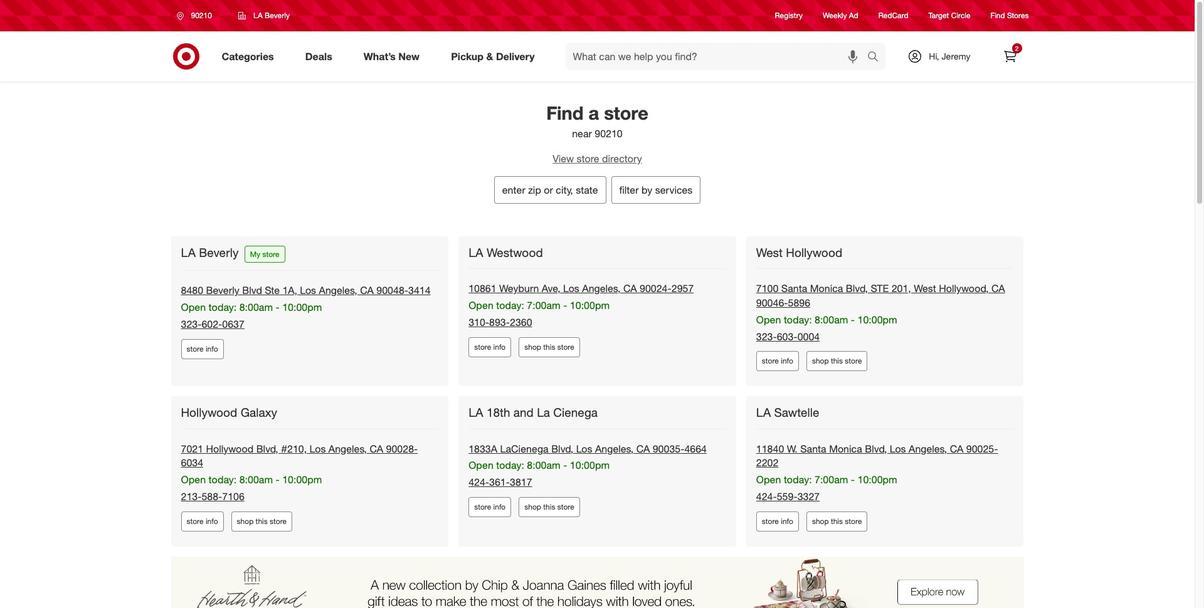 Task type: describe. For each thing, give the bounding box(es) containing it.
11840 w. santa monica blvd, los angeles, ca 90025- 2202 open today: 7:00am - 10:00pm 424-559-3327
[[757, 443, 998, 503]]

store info link for hollywood
[[757, 352, 799, 372]]

delivery
[[496, 50, 535, 62]]

10:00pm inside 1833a lacienega blvd, los angeles, ca 90035-4664 open today: 8:00am - 10:00pm 424-361-3817
[[570, 459, 610, 472]]

w.
[[787, 443, 798, 455]]

323- inside the 7100 santa monica blvd, ste 201, west hollywood, ca 90046-5896 open today: 8:00am - 10:00pm 323-603-0004
[[757, 330, 777, 343]]

ste
[[871, 282, 889, 295]]

shop this store button for galaxy
[[231, 512, 292, 532]]

310-893-2360 link
[[469, 316, 532, 329]]

shop for westwood
[[525, 342, 541, 352]]

0004
[[798, 330, 820, 343]]

la for 1833a
[[469, 406, 483, 420]]

registry
[[775, 11, 803, 20]]

my
[[250, 250, 260, 259]]

7100
[[757, 282, 779, 295]]

893-
[[489, 316, 510, 329]]

search button
[[862, 43, 892, 73]]

state
[[576, 184, 598, 196]]

213-
[[181, 491, 202, 503]]

angeles, inside 8480 beverly blvd ste 1a, los angeles, ca 90048-3414 open today: 8:00am - 10:00pm 323-602-0637
[[319, 284, 357, 297]]

beverly inside dropdown button
[[265, 11, 290, 20]]

by
[[642, 184, 653, 196]]

&
[[487, 50, 493, 62]]

today: inside 10861 weyburn ave, los angeles, ca 90024-2957 open today: 7:00am - 10:00pm 310-893-2360
[[496, 299, 524, 312]]

store down 559- at the right bottom of page
[[762, 517, 779, 526]]

- inside 7021 hollywood blvd, #210, los angeles, ca 90028- 6034 open today: 8:00am - 10:00pm 213-588-7106
[[276, 474, 280, 486]]

hollywood galaxy
[[181, 406, 277, 420]]

info for galaxy
[[206, 517, 218, 526]]

west hollywood
[[757, 245, 843, 260]]

weekly ad link
[[823, 10, 859, 21]]

this for hollywood
[[831, 357, 843, 366]]

my store
[[250, 250, 280, 259]]

city,
[[556, 184, 573, 196]]

323- inside 8480 beverly blvd ste 1a, los angeles, ca 90048-3414 open today: 8:00am - 10:00pm 323-602-0637
[[181, 318, 202, 330]]

open inside 8480 beverly blvd ste 1a, los angeles, ca 90048-3414 open today: 8:00am - 10:00pm 323-602-0637
[[181, 301, 206, 314]]

90210 button
[[168, 4, 225, 27]]

store down 7021 hollywood blvd, #210, los angeles, ca 90028- 6034 open today: 8:00am - 10:00pm 213-588-7106 on the bottom of the page
[[270, 517, 287, 526]]

weyburn
[[499, 282, 539, 295]]

8480
[[181, 284, 203, 297]]

store right my
[[263, 250, 280, 259]]

services
[[655, 184, 693, 196]]

blvd
[[242, 284, 262, 297]]

shop this store button for 18th
[[519, 498, 580, 518]]

los inside 8480 beverly blvd ste 1a, los angeles, ca 90048-3414 open today: 8:00am - 10:00pm 323-602-0637
[[300, 284, 316, 297]]

open inside the 7100 santa monica blvd, ste 201, west hollywood, ca 90046-5896 open today: 8:00am - 10:00pm 323-603-0004
[[757, 313, 781, 326]]

shop this store for hollywood
[[812, 357, 862, 366]]

store inside find a store near 90210
[[604, 102, 649, 124]]

ca inside 7021 hollywood blvd, #210, los angeles, ca 90028- 6034 open today: 8:00am - 10:00pm 213-588-7106
[[370, 443, 383, 455]]

ave,
[[542, 282, 561, 295]]

la beverly button
[[230, 4, 298, 27]]

los inside 10861 weyburn ave, los angeles, ca 90024-2957 open today: 7:00am - 10:00pm 310-893-2360
[[563, 282, 580, 295]]

circle
[[952, 11, 971, 20]]

shop for hollywood
[[812, 357, 829, 366]]

shop for galaxy
[[237, 517, 254, 526]]

4664
[[685, 443, 707, 455]]

603-
[[777, 330, 798, 343]]

search
[[862, 51, 892, 64]]

jeremy
[[942, 51, 971, 61]]

today: inside 1833a lacienega blvd, los angeles, ca 90035-4664 open today: 8:00am - 10:00pm 424-361-3817
[[496, 459, 524, 472]]

info for westwood
[[493, 342, 506, 352]]

la 18th and la cienega link
[[469, 406, 600, 420]]

201,
[[892, 282, 911, 295]]

11840
[[757, 443, 784, 455]]

los inside 7021 hollywood blvd, #210, los angeles, ca 90028- 6034 open today: 8:00am - 10:00pm 213-588-7106
[[310, 443, 326, 455]]

view store directory link
[[158, 152, 1037, 166]]

3817
[[510, 476, 532, 489]]

90025-
[[967, 443, 998, 455]]

angeles, inside 10861 weyburn ave, los angeles, ca 90024-2957 open today: 7:00am - 10:00pm 310-893-2360
[[582, 282, 621, 295]]

open inside 1833a lacienega blvd, los angeles, ca 90035-4664 open today: 8:00am - 10:00pm 424-361-3817
[[469, 459, 494, 472]]

today: inside 7021 hollywood blvd, #210, los angeles, ca 90028- 6034 open today: 8:00am - 10:00pm 213-588-7106
[[209, 474, 237, 486]]

angeles, inside 7021 hollywood blvd, #210, los angeles, ca 90028- 6034 open today: 8:00am - 10:00pm 213-588-7106
[[329, 443, 367, 455]]

1 vertical spatial hollywood
[[181, 406, 237, 420]]

hollywood,
[[939, 282, 989, 295]]

ca inside 10861 weyburn ave, los angeles, ca 90024-2957 open today: 7:00am - 10:00pm 310-893-2360
[[624, 282, 637, 295]]

8:00am inside 7021 hollywood blvd, #210, los angeles, ca 90028- 6034 open today: 8:00am - 10:00pm 213-588-7106
[[239, 474, 273, 486]]

west inside west hollywood link
[[757, 245, 783, 260]]

la sawtelle
[[757, 406, 820, 420]]

2 link
[[997, 43, 1024, 70]]

424-559-3327 link
[[757, 491, 820, 503]]

ad
[[849, 11, 859, 20]]

310-
[[469, 316, 489, 329]]

beverly inside 8480 beverly blvd ste 1a, los angeles, ca 90048-3414 open today: 8:00am - 10:00pm 323-602-0637
[[206, 284, 240, 297]]

10861 weyburn ave, los angeles, ca 90024-2957 link
[[469, 282, 694, 295]]

hollywood galaxy link
[[181, 406, 280, 420]]

la for 11840
[[757, 406, 771, 420]]

blvd, inside 1833a lacienega blvd, los angeles, ca 90035-4664 open today: 8:00am - 10:00pm 424-361-3817
[[552, 443, 574, 455]]

filter
[[620, 184, 639, 196]]

filter by services button
[[611, 176, 701, 204]]

store down 602-
[[187, 344, 204, 354]]

hollywood for west
[[786, 245, 843, 260]]

westwood
[[487, 245, 543, 260]]

90210 inside dropdown button
[[191, 11, 212, 20]]

angeles, inside 11840 w. santa monica blvd, los angeles, ca 90025- 2202 open today: 7:00am - 10:00pm 424-559-3327
[[909, 443, 948, 455]]

424- inside 11840 w. santa monica blvd, los angeles, ca 90025- 2202 open today: 7:00am - 10:00pm 424-559-3327
[[757, 491, 777, 503]]

enter zip or city, state button
[[494, 176, 606, 204]]

this for 18th
[[543, 503, 555, 512]]

store info link for westwood
[[469, 337, 511, 357]]

store down 10861 weyburn ave, los angeles, ca 90024-2957 open today: 7:00am - 10:00pm 310-893-2360
[[558, 342, 575, 352]]

323-602-0637 link
[[181, 318, 245, 330]]

west hollywood link
[[757, 245, 845, 260]]

categories
[[222, 50, 274, 62]]

weekly
[[823, 11, 847, 20]]

la westwood
[[469, 245, 543, 260]]

open inside 10861 weyburn ave, los angeles, ca 90024-2957 open today: 7:00am - 10:00pm 310-893-2360
[[469, 299, 494, 312]]

90046-
[[757, 297, 788, 309]]

store down the 7100 santa monica blvd, ste 201, west hollywood, ca 90046-5896 open today: 8:00am - 10:00pm 323-603-0004
[[845, 357, 862, 366]]

advertisement region
[[171, 557, 1024, 609]]

find for a
[[547, 102, 584, 124]]

find stores
[[991, 11, 1029, 20]]

today: inside the 7100 santa monica blvd, ste 201, west hollywood, ca 90046-5896 open today: 8:00am - 10:00pm 323-603-0004
[[784, 313, 812, 326]]

hollywood for 7021
[[206, 443, 254, 455]]

monica inside 11840 w. santa monica blvd, los angeles, ca 90025- 2202 open today: 7:00am - 10:00pm 424-559-3327
[[830, 443, 863, 455]]

2202
[[757, 457, 779, 470]]

store info link for sawtelle
[[757, 512, 799, 532]]

store down 361-
[[474, 503, 491, 512]]

target
[[929, 11, 949, 20]]

18th
[[487, 406, 510, 420]]

1a,
[[283, 284, 297, 297]]

view
[[553, 152, 574, 165]]

info for hollywood
[[781, 357, 794, 366]]

10861 weyburn ave, los angeles, ca 90024-2957 open today: 7:00am - 10:00pm 310-893-2360
[[469, 282, 694, 329]]

los inside 11840 w. santa monica blvd, los angeles, ca 90025- 2202 open today: 7:00am - 10:00pm 424-559-3327
[[890, 443, 906, 455]]

1 vertical spatial beverly
[[199, 245, 239, 260]]

hi, jeremy
[[929, 51, 971, 61]]

10:00pm inside 8480 beverly blvd ste 1a, los angeles, ca 90048-3414 open today: 8:00am - 10:00pm 323-602-0637
[[282, 301, 322, 314]]

shop this store button for hollywood
[[807, 352, 868, 372]]

10:00pm inside 11840 w. santa monica blvd, los angeles, ca 90025- 2202 open today: 7:00am - 10:00pm 424-559-3327
[[858, 474, 898, 486]]

559-
[[777, 491, 798, 503]]

store info link for 18th
[[469, 498, 511, 518]]

monica inside the 7100 santa monica blvd, ste 201, west hollywood, ca 90046-5896 open today: 8:00am - 10:00pm 323-603-0004
[[810, 282, 843, 295]]

stores
[[1008, 11, 1029, 20]]

deals
[[305, 50, 332, 62]]

target circle
[[929, 11, 971, 20]]

ste
[[265, 284, 280, 297]]

- inside 10861 weyburn ave, los angeles, ca 90024-2957 open today: 7:00am - 10:00pm 310-893-2360
[[564, 299, 567, 312]]

store info for westwood
[[474, 342, 506, 352]]

store down 11840 w. santa monica blvd, los angeles, ca 90025- 2202 open today: 7:00am - 10:00pm 424-559-3327
[[845, 517, 862, 526]]

find a store near 90210
[[547, 102, 649, 140]]

2360
[[510, 316, 532, 329]]

- inside the 7100 santa monica blvd, ste 201, west hollywood, ca 90046-5896 open today: 8:00am - 10:00pm 323-603-0004
[[851, 313, 855, 326]]

and
[[514, 406, 534, 420]]

enter
[[502, 184, 526, 196]]

store info for beverly
[[187, 344, 218, 354]]

store down 1833a lacienega blvd, los angeles, ca 90035-4664 open today: 8:00am - 10:00pm 424-361-3817
[[558, 503, 575, 512]]

store info for sawtelle
[[762, 517, 794, 526]]

find for stores
[[991, 11, 1005, 20]]

10:00pm inside the 7100 santa monica blvd, ste 201, west hollywood, ca 90046-5896 open today: 8:00am - 10:00pm 323-603-0004
[[858, 313, 898, 326]]

store info link for beverly
[[181, 339, 224, 359]]

this for westwood
[[543, 342, 555, 352]]

3327
[[798, 491, 820, 503]]

west inside the 7100 santa monica blvd, ste 201, west hollywood, ca 90046-5896 open today: 8:00am - 10:00pm 323-603-0004
[[914, 282, 937, 295]]



Task type: vqa. For each thing, say whether or not it's contained in the screenshot.
the Angeles, within the 10861 Weyburn Ave, Los Angeles, CA 90024-2957 Open today: 7:00am - 10:00pm 310-893-2360
yes



Task type: locate. For each thing, give the bounding box(es) containing it.
1 vertical spatial monica
[[830, 443, 863, 455]]

shop this store button for westwood
[[519, 337, 580, 357]]

ca inside the 7100 santa monica blvd, ste 201, west hollywood, ca 90046-5896 open today: 8:00am - 10:00pm 323-603-0004
[[992, 282, 1005, 295]]

1 vertical spatial west
[[914, 282, 937, 295]]

1 horizontal spatial la beverly
[[253, 11, 290, 20]]

1 horizontal spatial 323-
[[757, 330, 777, 343]]

424- inside 1833a lacienega blvd, los angeles, ca 90035-4664 open today: 8:00am - 10:00pm 424-361-3817
[[469, 476, 489, 489]]

view store directory
[[553, 152, 642, 165]]

today:
[[496, 299, 524, 312], [209, 301, 237, 314], [784, 313, 812, 326], [496, 459, 524, 472], [209, 474, 237, 486], [784, 474, 812, 486]]

0 horizontal spatial west
[[757, 245, 783, 260]]

la inside la sawtelle link
[[757, 406, 771, 420]]

- inside 1833a lacienega blvd, los angeles, ca 90035-4664 open today: 8:00am - 10:00pm 424-361-3817
[[564, 459, 567, 472]]

store info down 602-
[[187, 344, 218, 354]]

new
[[399, 50, 420, 62]]

- inside 8480 beverly blvd ste 1a, los angeles, ca 90048-3414 open today: 8:00am - 10:00pm 323-602-0637
[[276, 301, 280, 314]]

10:00pm down 11840 w. santa monica blvd, los angeles, ca 90025- 2202 link
[[858, 474, 898, 486]]

info down 559- at the right bottom of page
[[781, 517, 794, 526]]

#210,
[[281, 443, 307, 455]]

store info down 361-
[[474, 503, 506, 512]]

7:00am down ave,
[[527, 299, 561, 312]]

sawtelle
[[775, 406, 820, 420]]

west up 7100
[[757, 245, 783, 260]]

424- down 2202
[[757, 491, 777, 503]]

blvd, inside 11840 w. santa monica blvd, los angeles, ca 90025- 2202 open today: 7:00am - 10:00pm 424-559-3327
[[865, 443, 887, 455]]

store right view
[[577, 152, 600, 165]]

find up "near"
[[547, 102, 584, 124]]

shop this store down "2360"
[[525, 342, 575, 352]]

info down 602-
[[206, 344, 218, 354]]

blvd, inside 7021 hollywood blvd, #210, los angeles, ca 90028- 6034 open today: 8:00am - 10:00pm 213-588-7106
[[256, 443, 278, 455]]

7021 hollywood blvd, #210, los angeles, ca 90028- 6034 open today: 8:00am - 10:00pm 213-588-7106
[[181, 443, 418, 503]]

ca
[[624, 282, 637, 295], [992, 282, 1005, 295], [360, 284, 374, 297], [370, 443, 383, 455], [637, 443, 650, 455], [950, 443, 964, 455]]

1833a
[[469, 443, 498, 455]]

store info link down 603-
[[757, 352, 799, 372]]

ca inside 11840 w. santa monica blvd, los angeles, ca 90025- 2202 open today: 7:00am - 10:00pm 424-559-3327
[[950, 443, 964, 455]]

- down 7100 santa monica blvd, ste 201, west hollywood, ca 90046-5896 "link"
[[851, 313, 855, 326]]

424-
[[469, 476, 489, 489], [757, 491, 777, 503]]

ca left 90028-
[[370, 443, 383, 455]]

shop this store button down "7106"
[[231, 512, 292, 532]]

ca right hollywood,
[[992, 282, 1005, 295]]

0 vertical spatial find
[[991, 11, 1005, 20]]

0 vertical spatial monica
[[810, 282, 843, 295]]

open down 10861
[[469, 299, 494, 312]]

10:00pm down 7100 santa monica blvd, ste 201, west hollywood, ca 90046-5896 "link"
[[858, 313, 898, 326]]

ca left 90035-
[[637, 443, 650, 455]]

store down 213-
[[187, 517, 204, 526]]

santa inside the 7100 santa monica blvd, ste 201, west hollywood, ca 90046-5896 open today: 8:00am - 10:00pm 323-603-0004
[[782, 282, 808, 295]]

today: inside 8480 beverly blvd ste 1a, los angeles, ca 90048-3414 open today: 8:00am - 10:00pm 323-602-0637
[[209, 301, 237, 314]]

info down 603-
[[781, 357, 794, 366]]

1 horizontal spatial find
[[991, 11, 1005, 20]]

323-603-0004 link
[[757, 330, 820, 343]]

2
[[1016, 45, 1019, 52]]

west
[[757, 245, 783, 260], [914, 282, 937, 295]]

0 horizontal spatial find
[[547, 102, 584, 124]]

11840 w. santa monica blvd, los angeles, ca 90025- 2202 link
[[757, 443, 998, 470]]

1833a lacienega blvd, los angeles, ca 90035-4664 open today: 8:00am - 10:00pm 424-361-3817
[[469, 443, 707, 489]]

213-588-7106 link
[[181, 491, 245, 503]]

shop this store button down 3327
[[807, 512, 868, 532]]

90210 left 'la beverly' dropdown button
[[191, 11, 212, 20]]

1 vertical spatial la beverly
[[181, 245, 239, 260]]

info down 893-
[[493, 342, 506, 352]]

0 vertical spatial 424-
[[469, 476, 489, 489]]

angeles, left 90025-
[[909, 443, 948, 455]]

today: down weyburn
[[496, 299, 524, 312]]

shop this store for sawtelle
[[812, 517, 862, 526]]

7:00am up 3327
[[815, 474, 848, 486]]

shop this store for westwood
[[525, 342, 575, 352]]

1 vertical spatial 7:00am
[[815, 474, 848, 486]]

1 horizontal spatial 7:00am
[[815, 474, 848, 486]]

7:00am inside 10861 weyburn ave, los angeles, ca 90024-2957 open today: 7:00am - 10:00pm 310-893-2360
[[527, 299, 561, 312]]

blvd, inside the 7100 santa monica blvd, ste 201, west hollywood, ca 90046-5896 open today: 8:00am - 10:00pm 323-603-0004
[[846, 282, 868, 295]]

this for sawtelle
[[831, 517, 843, 526]]

shop this store for 18th
[[525, 503, 575, 512]]

lacienega
[[500, 443, 549, 455]]

store inside 'link'
[[577, 152, 600, 165]]

1 horizontal spatial west
[[914, 282, 937, 295]]

5896
[[788, 297, 811, 309]]

pickup & delivery link
[[441, 43, 551, 70]]

info for sawtelle
[[781, 517, 794, 526]]

shop this store down "7106"
[[237, 517, 287, 526]]

6034
[[181, 457, 203, 470]]

blvd,
[[846, 282, 868, 295], [256, 443, 278, 455], [552, 443, 574, 455], [865, 443, 887, 455]]

7021
[[181, 443, 203, 455]]

424- down 1833a
[[469, 476, 489, 489]]

0 vertical spatial hollywood
[[786, 245, 843, 260]]

ca left 90025-
[[950, 443, 964, 455]]

323- down 90046-
[[757, 330, 777, 343]]

filter by services
[[620, 184, 693, 196]]

10:00pm down 8480 beverly blvd ste 1a, los angeles, ca 90048-3414 link
[[282, 301, 322, 314]]

or
[[544, 184, 553, 196]]

beverly left blvd at the top left
[[206, 284, 240, 297]]

10:00pm inside 7021 hollywood blvd, #210, los angeles, ca 90028- 6034 open today: 8:00am - 10:00pm 213-588-7106
[[282, 474, 322, 486]]

santa up "5896"
[[782, 282, 808, 295]]

hollywood up '7021'
[[181, 406, 237, 420]]

1 vertical spatial 90210
[[595, 128, 623, 140]]

a
[[589, 102, 599, 124]]

- down 1833a lacienega blvd, los angeles, ca 90035-4664 link
[[564, 459, 567, 472]]

8:00am
[[239, 301, 273, 314], [815, 313, 848, 326], [527, 459, 561, 472], [239, 474, 273, 486]]

0 vertical spatial beverly
[[265, 11, 290, 20]]

shop for 18th
[[525, 503, 541, 512]]

angeles, right #210,
[[329, 443, 367, 455]]

la up 8480
[[181, 245, 196, 260]]

shop for sawtelle
[[812, 517, 829, 526]]

0 horizontal spatial 424-
[[469, 476, 489, 489]]

store down "310-"
[[474, 342, 491, 352]]

1 vertical spatial 424-
[[757, 491, 777, 503]]

info down 361-
[[493, 503, 506, 512]]

this for galaxy
[[256, 517, 268, 526]]

1 horizontal spatial 90210
[[595, 128, 623, 140]]

la for 10861
[[469, 245, 483, 260]]

la beverly up categories link
[[253, 11, 290, 20]]

7100 santa monica blvd, ste 201, west hollywood, ca 90046-5896 open today: 8:00am - 10:00pm 323-603-0004
[[757, 282, 1005, 343]]

ca inside 1833a lacienega blvd, los angeles, ca 90035-4664 open today: 8:00am - 10:00pm 424-361-3817
[[637, 443, 650, 455]]

la
[[537, 406, 550, 420]]

90048-
[[377, 284, 408, 297]]

0 vertical spatial west
[[757, 245, 783, 260]]

beverly
[[265, 11, 290, 20], [199, 245, 239, 260], [206, 284, 240, 297]]

1 horizontal spatial 424-
[[757, 491, 777, 503]]

angeles, inside 1833a lacienega blvd, los angeles, ca 90035-4664 open today: 8:00am - 10:00pm 424-361-3817
[[595, 443, 634, 455]]

registry link
[[775, 10, 803, 21]]

8480 beverly blvd ste 1a, los angeles, ca 90048-3414 link
[[181, 284, 431, 297]]

store info link down 559- at the right bottom of page
[[757, 512, 799, 532]]

0 vertical spatial 7:00am
[[527, 299, 561, 312]]

store info for galaxy
[[187, 517, 218, 526]]

shop this store down 3817
[[525, 503, 575, 512]]

store info for hollywood
[[762, 357, 794, 366]]

enter zip or city, state
[[502, 184, 598, 196]]

la inside la 18th and la cienega link
[[469, 406, 483, 420]]

- down 10861 weyburn ave, los angeles, ca 90024-2957 link
[[564, 299, 567, 312]]

shop this store down 3327
[[812, 517, 862, 526]]

beverly up categories link
[[265, 11, 290, 20]]

today: down "5896"
[[784, 313, 812, 326]]

open down 6034
[[181, 474, 206, 486]]

8:00am inside 1833a lacienega blvd, los angeles, ca 90035-4664 open today: 8:00am - 10:00pm 424-361-3817
[[527, 459, 561, 472]]

store right a
[[604, 102, 649, 124]]

categories link
[[211, 43, 290, 70]]

pickup & delivery
[[451, 50, 535, 62]]

361-
[[489, 476, 510, 489]]

0 horizontal spatial 323-
[[181, 318, 202, 330]]

find stores link
[[991, 10, 1029, 21]]

shop down 3327
[[812, 517, 829, 526]]

store info down 588-
[[187, 517, 218, 526]]

store info down 893-
[[474, 342, 506, 352]]

- down 7021 hollywood blvd, #210, los angeles, ca 90028- 6034 link
[[276, 474, 280, 486]]

10:00pm inside 10861 weyburn ave, los angeles, ca 90024-2957 open today: 7:00am - 10:00pm 310-893-2360
[[570, 299, 610, 312]]

la beverly up 8480
[[181, 245, 239, 260]]

shop down "7106"
[[237, 517, 254, 526]]

la left '18th'
[[469, 406, 483, 420]]

store info down 559- at the right bottom of page
[[762, 517, 794, 526]]

redcard link
[[879, 10, 909, 21]]

info for 18th
[[493, 503, 506, 512]]

323- down 8480
[[181, 318, 202, 330]]

galaxy
[[241, 406, 277, 420]]

today: inside 11840 w. santa monica blvd, los angeles, ca 90025- 2202 open today: 7:00am - 10:00pm 424-559-3327
[[784, 474, 812, 486]]

today: up 213-588-7106 'link'
[[209, 474, 237, 486]]

la up 10861
[[469, 245, 483, 260]]

santa right w.
[[801, 443, 827, 455]]

store down 603-
[[762, 357, 779, 366]]

los
[[563, 282, 580, 295], [300, 284, 316, 297], [310, 443, 326, 455], [576, 443, 593, 455], [890, 443, 906, 455]]

angeles, right ave,
[[582, 282, 621, 295]]

store info link for galaxy
[[181, 512, 224, 532]]

2957
[[672, 282, 694, 295]]

this
[[543, 342, 555, 352], [831, 357, 843, 366], [543, 503, 555, 512], [256, 517, 268, 526], [831, 517, 843, 526]]

10861
[[469, 282, 497, 295]]

today: up 323-602-0637 link in the left of the page
[[209, 301, 237, 314]]

info for beverly
[[206, 344, 218, 354]]

- down ste
[[276, 301, 280, 314]]

west right 201,
[[914, 282, 937, 295]]

hollywood inside 7021 hollywood blvd, #210, los angeles, ca 90028- 6034 open today: 8:00am - 10:00pm 213-588-7106
[[206, 443, 254, 455]]

la for 8480
[[181, 245, 196, 260]]

shop down 0004
[[812, 357, 829, 366]]

find
[[991, 11, 1005, 20], [547, 102, 584, 124]]

0 horizontal spatial 90210
[[191, 11, 212, 20]]

open down 2202
[[757, 474, 781, 486]]

pickup
[[451, 50, 484, 62]]

7:00am inside 11840 w. santa monica blvd, los angeles, ca 90025- 2202 open today: 7:00am - 10:00pm 424-559-3327
[[815, 474, 848, 486]]

la
[[253, 11, 263, 20], [181, 245, 196, 260], [469, 245, 483, 260], [469, 406, 483, 420], [757, 406, 771, 420]]

open down 90046-
[[757, 313, 781, 326]]

open inside 7021 hollywood blvd, #210, los angeles, ca 90028- 6034 open today: 8:00am - 10:00pm 213-588-7106
[[181, 474, 206, 486]]

2 vertical spatial beverly
[[206, 284, 240, 297]]

la beverly inside dropdown button
[[253, 11, 290, 20]]

what's new link
[[353, 43, 436, 70]]

8:00am up "7106"
[[239, 474, 273, 486]]

0 vertical spatial 90210
[[191, 11, 212, 20]]

store info
[[474, 342, 506, 352], [187, 344, 218, 354], [762, 357, 794, 366], [474, 503, 506, 512], [187, 517, 218, 526], [762, 517, 794, 526]]

hollywood down hollywood galaxy link
[[206, 443, 254, 455]]

today: up 424-559-3327 link
[[784, 474, 812, 486]]

shop this store down 0004
[[812, 357, 862, 366]]

hollywood up "5896"
[[786, 245, 843, 260]]

find inside find a store near 90210
[[547, 102, 584, 124]]

la up categories link
[[253, 11, 263, 20]]

weekly ad
[[823, 11, 859, 20]]

la beverly
[[253, 11, 290, 20], [181, 245, 239, 260]]

588-
[[202, 491, 222, 503]]

90210 down a
[[595, 128, 623, 140]]

store
[[604, 102, 649, 124], [577, 152, 600, 165], [263, 250, 280, 259], [474, 342, 491, 352], [558, 342, 575, 352], [187, 344, 204, 354], [762, 357, 779, 366], [845, 357, 862, 366], [474, 503, 491, 512], [558, 503, 575, 512], [187, 517, 204, 526], [270, 517, 287, 526], [762, 517, 779, 526], [845, 517, 862, 526]]

info
[[493, 342, 506, 352], [206, 344, 218, 354], [781, 357, 794, 366], [493, 503, 506, 512], [206, 517, 218, 526], [781, 517, 794, 526]]

90210
[[191, 11, 212, 20], [595, 128, 623, 140]]

90210 inside find a store near 90210
[[595, 128, 623, 140]]

store info link down 588-
[[181, 512, 224, 532]]

store info link down 602-
[[181, 339, 224, 359]]

8:00am down blvd at the top left
[[239, 301, 273, 314]]

open inside 11840 w. santa monica blvd, los angeles, ca 90025- 2202 open today: 7:00am - 10:00pm 424-559-3327
[[757, 474, 781, 486]]

today: up 424-361-3817 link
[[496, 459, 524, 472]]

store info link down 361-
[[469, 498, 511, 518]]

open down 8480
[[181, 301, 206, 314]]

0 horizontal spatial 7:00am
[[527, 299, 561, 312]]

la inside 'la beverly' dropdown button
[[253, 11, 263, 20]]

shop this store button for sawtelle
[[807, 512, 868, 532]]

cienega
[[553, 406, 598, 420]]

target circle link
[[929, 10, 971, 21]]

10:00pm down 7021 hollywood blvd, #210, los angeles, ca 90028- 6034 link
[[282, 474, 322, 486]]

store info for 18th
[[474, 503, 506, 512]]

1 vertical spatial santa
[[801, 443, 827, 455]]

1 vertical spatial find
[[547, 102, 584, 124]]

angeles,
[[582, 282, 621, 295], [319, 284, 357, 297], [329, 443, 367, 455], [595, 443, 634, 455], [909, 443, 948, 455]]

0 vertical spatial santa
[[782, 282, 808, 295]]

shop
[[525, 342, 541, 352], [812, 357, 829, 366], [525, 503, 541, 512], [237, 517, 254, 526], [812, 517, 829, 526]]

3414
[[408, 284, 431, 297]]

angeles, right 1a,
[[319, 284, 357, 297]]

store info link
[[469, 337, 511, 357], [181, 339, 224, 359], [757, 352, 799, 372], [469, 498, 511, 518], [181, 512, 224, 532], [757, 512, 799, 532]]

directory
[[602, 152, 642, 165]]

7021 hollywood blvd, #210, los angeles, ca 90028- 6034 link
[[181, 443, 418, 470]]

store info down 603-
[[762, 357, 794, 366]]

angeles, down cienega
[[595, 443, 634, 455]]

ca inside 8480 beverly blvd ste 1a, los angeles, ca 90048-3414 open today: 8:00am - 10:00pm 323-602-0637
[[360, 284, 374, 297]]

- down 11840 w. santa monica blvd, los angeles, ca 90025- 2202 link
[[851, 474, 855, 486]]

store info link down 893-
[[469, 337, 511, 357]]

la left sawtelle
[[757, 406, 771, 420]]

what's new
[[364, 50, 420, 62]]

7106
[[222, 491, 245, 503]]

8:00am inside 8480 beverly blvd ste 1a, los angeles, ca 90048-3414 open today: 8:00am - 10:00pm 323-602-0637
[[239, 301, 273, 314]]

la inside la westwood link
[[469, 245, 483, 260]]

What can we help you find? suggestions appear below search field
[[566, 43, 871, 70]]

shop this store button down 0004
[[807, 352, 868, 372]]

10:00pm down 10861 weyburn ave, los angeles, ca 90024-2957 link
[[570, 299, 610, 312]]

shop this store button down 3817
[[519, 498, 580, 518]]

0 horizontal spatial la beverly
[[181, 245, 239, 260]]

santa inside 11840 w. santa monica blvd, los angeles, ca 90025- 2202 open today: 7:00am - 10:00pm 424-559-3327
[[801, 443, 827, 455]]

- inside 11840 w. santa monica blvd, los angeles, ca 90025- 2202 open today: 7:00am - 10:00pm 424-559-3327
[[851, 474, 855, 486]]

monica right w.
[[830, 443, 863, 455]]

ca left 90024-
[[624, 282, 637, 295]]

los inside 1833a lacienega blvd, los angeles, ca 90035-4664 open today: 8:00am - 10:00pm 424-361-3817
[[576, 443, 593, 455]]

0 vertical spatial la beverly
[[253, 11, 290, 20]]

shop this store for galaxy
[[237, 517, 287, 526]]

shop down 3817
[[525, 503, 541, 512]]

shop down "2360"
[[525, 342, 541, 352]]

602-
[[202, 318, 222, 330]]

8:00am inside the 7100 santa monica blvd, ste 201, west hollywood, ca 90046-5896 open today: 8:00am - 10:00pm 323-603-0004
[[815, 313, 848, 326]]

2 vertical spatial hollywood
[[206, 443, 254, 455]]



